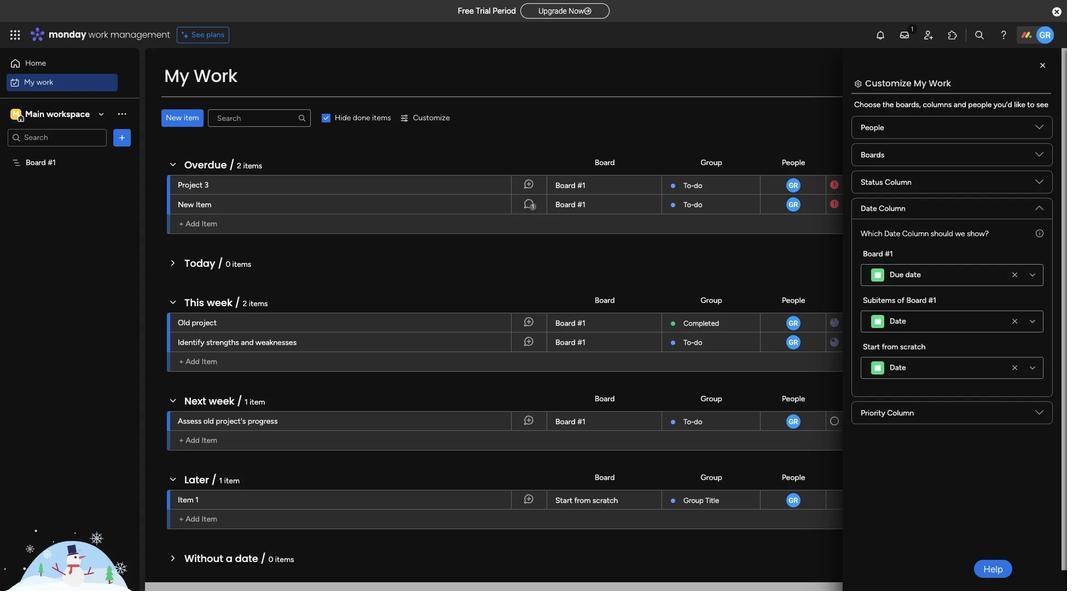 Task type: vqa. For each thing, say whether or not it's contained in the screenshot.
the leftmost item
yes



Task type: describe. For each thing, give the bounding box(es) containing it.
1 do from the top
[[694, 182, 703, 190]]

1 vertical spatial and
[[241, 338, 254, 348]]

nov for nov 23
[[853, 181, 866, 189]]

start from scratch group
[[861, 342, 1044, 379]]

2 + from the top
[[179, 357, 184, 367]]

new item button
[[161, 109, 204, 127]]

main content containing overdue /
[[145, 48, 1062, 592]]

scratch for start from scratch group
[[900, 343, 926, 352]]

search everything image
[[974, 30, 985, 41]]

start for start from scratch group
[[863, 343, 880, 352]]

customize my work
[[865, 77, 951, 90]]

search image
[[298, 114, 306, 123]]

overdue / 2 items
[[184, 158, 262, 172]]

v2 overdue deadline image
[[830, 180, 839, 190]]

subitems of board #1 heading
[[863, 295, 937, 307]]

see
[[191, 30, 205, 39]]

workspace options image
[[117, 109, 128, 119]]

management
[[110, 28, 170, 41]]

assess old project's progress
[[178, 417, 278, 426]]

item down later / 1 item
[[202, 515, 217, 524]]

4 + add item from the top
[[179, 515, 217, 524]]

board #1 for first board #1 link from the top of the main content containing overdue /
[[556, 181, 586, 190]]

period
[[493, 6, 516, 16]]

1 add from the top
[[186, 219, 200, 229]]

item down 3
[[196, 200, 211, 210]]

id: 302390365
[[988, 571, 1039, 581]]

home button
[[7, 55, 118, 72]]

board #1 heading
[[863, 249, 893, 260]]

dec 7
[[855, 338, 874, 346]]

2 do from the top
[[694, 201, 703, 209]]

to
[[1028, 100, 1035, 109]]

people for next week /
[[782, 394, 805, 404]]

progress
[[248, 417, 278, 426]]

lottie animation element
[[0, 481, 140, 592]]

work inside main content
[[929, 77, 951, 90]]

upgrade now link
[[521, 3, 610, 18]]

a
[[226, 552, 233, 566]]

monday work management
[[49, 28, 170, 41]]

people for this week /
[[782, 296, 805, 305]]

items inside today / 0 items
[[232, 260, 251, 269]]

dec 14
[[854, 417, 875, 426]]

board #1 group
[[861, 249, 1044, 286]]

scratch for start from scratch link
[[593, 496, 618, 506]]

item down strengths
[[202, 357, 217, 367]]

status for this week /
[[930, 296, 953, 305]]

from for start from scratch link
[[574, 496, 591, 506]]

identify
[[178, 338, 204, 348]]

2 greg robinson image from the top
[[785, 334, 802, 351]]

board #1 for fifth board #1 link
[[556, 418, 586, 427]]

1 button
[[511, 195, 547, 215]]

week for this
[[207, 296, 233, 310]]

date up dec 14
[[857, 394, 873, 404]]

dapulse dropdown down arrow image for boards
[[1036, 151, 1044, 163]]

board #1 list box
[[0, 151, 140, 320]]

dapulse rightstroke image
[[584, 7, 591, 15]]

apps image
[[947, 30, 958, 41]]

plans
[[206, 30, 224, 39]]

new item
[[166, 113, 199, 123]]

/ right today
[[218, 257, 223, 270]]

the
[[883, 100, 894, 109]]

from for start from scratch group
[[882, 343, 898, 352]]

2 vertical spatial priority
[[861, 409, 886, 418]]

help button
[[974, 561, 1013, 579]]

date down 23
[[861, 204, 877, 213]]

date inside board #1 group
[[906, 270, 921, 280]]

Filter dashboard by text search field
[[208, 109, 311, 127]]

overdue
[[184, 158, 227, 172]]

302390365
[[999, 571, 1039, 581]]

customize for customize my work
[[865, 77, 912, 90]]

work for my
[[36, 77, 53, 87]]

see plans button
[[177, 27, 229, 43]]

hide
[[335, 113, 351, 123]]

3
[[204, 181, 209, 190]]

which
[[861, 229, 883, 239]]

0 vertical spatial and
[[954, 100, 967, 109]]

2 inside this week / 2 items
[[243, 299, 247, 309]]

people for overdue /
[[782, 158, 805, 167]]

without a date / 0 items
[[184, 552, 294, 566]]

due
[[890, 270, 904, 280]]

3 board #1 link from the top
[[554, 314, 655, 333]]

1 + add item from the top
[[179, 219, 217, 229]]

group for later /
[[701, 473, 722, 483]]

1 to- from the top
[[684, 182, 694, 190]]

should
[[931, 229, 953, 239]]

date column
[[861, 204, 906, 213]]

date right the which
[[885, 229, 901, 239]]

3 do from the top
[[694, 339, 703, 347]]

new item
[[178, 200, 211, 210]]

now
[[569, 7, 584, 15]]

start for start from scratch link
[[556, 496, 573, 506]]

help
[[984, 564, 1003, 575]]

4 do from the top
[[694, 418, 703, 426]]

#1 inside the board #1 list box
[[48, 158, 56, 167]]

today
[[184, 257, 215, 270]]

my work
[[24, 77, 53, 87]]

2 horizontal spatial my
[[914, 77, 927, 90]]

hide done items
[[335, 113, 391, 123]]

free
[[458, 6, 474, 16]]

board #1 for 4th board #1 link from the bottom
[[556, 200, 586, 210]]

2 vertical spatial dec
[[854, 417, 866, 426]]

see
[[1037, 100, 1049, 109]]

weaknesses
[[256, 338, 297, 348]]

0 horizontal spatial work
[[194, 63, 238, 88]]

/ right the 'later'
[[212, 473, 217, 487]]

date up nov 23
[[857, 158, 873, 167]]

new for new item
[[178, 200, 194, 210]]

column for priority column
[[887, 409, 914, 418]]

columns
[[923, 100, 952, 109]]

we
[[955, 229, 965, 239]]

boards
[[861, 150, 885, 160]]

nov 28
[[853, 200, 876, 209]]

main workspace
[[25, 109, 90, 119]]

people for later /
[[782, 473, 805, 483]]

title
[[706, 497, 719, 505]]

subitems of board #1 group
[[861, 295, 1044, 333]]

column for date column
[[879, 204, 906, 213]]

date up dec 6
[[857, 296, 873, 305]]

3 + add item from the top
[[179, 436, 217, 446]]

item down old
[[202, 436, 217, 446]]

0 horizontal spatial date
[[235, 552, 258, 566]]

14
[[868, 417, 875, 426]]

new for new item
[[166, 113, 182, 123]]

item inside later / 1 item
[[224, 477, 240, 486]]

board #1 inside list box
[[26, 158, 56, 167]]

choose
[[854, 100, 881, 109]]

next week / 1 item
[[184, 395, 265, 408]]

nov for nov 28
[[853, 200, 866, 209]]

item inside next week / 1 item
[[250, 398, 265, 407]]

trial
[[476, 6, 491, 16]]

later / 1 item
[[184, 473, 240, 487]]

dec 6
[[855, 319, 874, 327]]

status column
[[861, 178, 912, 187]]

4 to-do from the top
[[684, 418, 703, 426]]

date inside start from scratch group
[[890, 363, 906, 373]]

you'd
[[994, 100, 1012, 109]]

lottie animation image
[[0, 481, 140, 592]]

my work button
[[7, 74, 118, 91]]

project
[[192, 319, 217, 328]]

3 + from the top
[[179, 436, 184, 446]]

week for next
[[209, 395, 235, 408]]

group title
[[684, 497, 719, 505]]

home
[[25, 59, 46, 68]]

board #1 for 3rd board #1 link from the top of the main content containing overdue /
[[556, 319, 586, 328]]



Task type: locate. For each thing, give the bounding box(es) containing it.
dec for old project
[[855, 319, 868, 327]]

new down project
[[178, 200, 194, 210]]

notifications image
[[875, 30, 886, 41]]

0 vertical spatial 2
[[237, 161, 241, 171]]

/ up project's
[[237, 395, 242, 408]]

option
[[0, 153, 140, 155]]

today / 0 items
[[184, 257, 251, 270]]

#1 inside subitems of board #1 heading
[[929, 296, 937, 305]]

0 vertical spatial greg robinson image
[[785, 177, 802, 194]]

id:
[[988, 571, 997, 581]]

1 vertical spatial from
[[574, 496, 591, 506]]

date inside subitems of board #1 group
[[890, 317, 906, 326]]

1 horizontal spatial 0
[[268, 556, 273, 565]]

work
[[194, 63, 238, 88], [929, 77, 951, 90]]

start from scratch for start from scratch link
[[556, 496, 618, 506]]

None search field
[[208, 109, 311, 127]]

dec left 14
[[854, 417, 866, 426]]

dapulse dropdown down arrow image up v2 info 'icon'
[[1036, 178, 1044, 190]]

2 horizontal spatial item
[[250, 398, 265, 407]]

dapulse close image
[[1053, 7, 1062, 18]]

start inside heading
[[863, 343, 880, 352]]

5 board #1 link from the top
[[554, 412, 655, 432]]

dec
[[855, 319, 868, 327], [855, 338, 868, 346], [854, 417, 866, 426]]

work down "plans"
[[194, 63, 238, 88]]

0 vertical spatial start from scratch
[[863, 343, 926, 352]]

week up assess old project's progress
[[209, 395, 235, 408]]

column right '28'
[[879, 204, 906, 213]]

workspace image
[[10, 108, 21, 120]]

done
[[353, 113, 370, 123]]

0 vertical spatial 0
[[226, 260, 231, 269]]

add down item 1
[[186, 515, 200, 524]]

3 greg robinson image from the top
[[785, 493, 802, 509]]

0 horizontal spatial and
[[241, 338, 254, 348]]

which date column should we show?
[[861, 229, 989, 239]]

+ down identify
[[179, 357, 184, 367]]

1 vertical spatial dapulse dropdown down arrow image
[[1036, 178, 1044, 190]]

1 vertical spatial work
[[36, 77, 53, 87]]

3 dapulse dropdown down arrow image from the top
[[1036, 409, 1044, 421]]

4 add from the top
[[186, 515, 200, 524]]

1 vertical spatial dec
[[855, 338, 868, 346]]

column left should
[[902, 229, 929, 239]]

status for overdue /
[[930, 158, 953, 167]]

+ add item down identify
[[179, 357, 217, 367]]

1 to-do from the top
[[684, 182, 703, 190]]

column for status column
[[885, 178, 912, 187]]

1 vertical spatial scratch
[[593, 496, 618, 506]]

0 vertical spatial item
[[184, 113, 199, 123]]

3 to-do from the top
[[684, 339, 703, 347]]

week right the this
[[207, 296, 233, 310]]

0 vertical spatial date
[[906, 270, 921, 280]]

0 vertical spatial new
[[166, 113, 182, 123]]

add down assess
[[186, 436, 200, 446]]

+ add item down item 1
[[179, 515, 217, 524]]

1 image
[[908, 22, 917, 35]]

2 to-do from the top
[[684, 201, 703, 209]]

date right the 'due'
[[906, 270, 921, 280]]

workspace selection element
[[10, 108, 91, 122]]

0 horizontal spatial from
[[574, 496, 591, 506]]

0 vertical spatial week
[[207, 296, 233, 310]]

and left the people
[[954, 100, 967, 109]]

1 vertical spatial date
[[235, 552, 258, 566]]

people
[[861, 123, 884, 132], [782, 158, 805, 167], [782, 296, 805, 305], [782, 394, 805, 404], [782, 473, 805, 483]]

+ down item 1
[[179, 515, 184, 524]]

4 + from the top
[[179, 515, 184, 524]]

+ add item down assess
[[179, 436, 217, 446]]

1 horizontal spatial 2
[[243, 299, 247, 309]]

work for monday
[[88, 28, 108, 41]]

upgrade
[[539, 7, 567, 15]]

date
[[857, 158, 873, 167], [861, 204, 877, 213], [885, 229, 901, 239], [857, 296, 873, 305], [890, 317, 906, 326], [890, 363, 906, 373], [857, 394, 873, 404]]

without
[[184, 552, 223, 566]]

nov
[[853, 181, 866, 189], [853, 200, 866, 209]]

0 horizontal spatial work
[[36, 77, 53, 87]]

my for my work
[[24, 77, 35, 87]]

1 horizontal spatial customize
[[865, 77, 912, 90]]

assess
[[178, 417, 202, 426]]

2 up identify strengths and weaknesses on the bottom left of page
[[243, 299, 247, 309]]

item up the progress
[[250, 398, 265, 407]]

nov left 23
[[853, 181, 866, 189]]

group for next week /
[[701, 394, 722, 404]]

invite members image
[[923, 30, 934, 41]]

item down the 'later'
[[178, 496, 194, 505]]

0 horizontal spatial item
[[184, 113, 199, 123]]

2 high from the top
[[1010, 417, 1026, 426]]

/
[[229, 158, 235, 172], [218, 257, 223, 270], [235, 296, 240, 310], [237, 395, 242, 408], [212, 473, 217, 487], [261, 552, 266, 566]]

0 horizontal spatial 0
[[226, 260, 231, 269]]

1 vertical spatial week
[[209, 395, 235, 408]]

board #1 for board #1 group
[[863, 250, 893, 259]]

item down new item
[[202, 219, 217, 229]]

old
[[203, 417, 214, 426]]

work down home
[[36, 77, 53, 87]]

2 right overdue
[[237, 161, 241, 171]]

1 horizontal spatial my
[[164, 63, 189, 88]]

1 dapulse dropdown down arrow image from the top
[[1036, 151, 1044, 163]]

0 vertical spatial nov
[[853, 181, 866, 189]]

0 horizontal spatial 2
[[237, 161, 241, 171]]

my work
[[164, 63, 238, 88]]

#1
[[48, 158, 56, 167], [578, 181, 586, 190], [578, 200, 586, 210], [885, 250, 893, 259], [929, 296, 937, 305], [578, 319, 586, 328], [578, 338, 586, 348], [578, 418, 586, 427]]

start from scratch heading
[[863, 342, 926, 353]]

like
[[1014, 100, 1026, 109]]

priority for /
[[1006, 394, 1030, 404]]

0 vertical spatial priority
[[1006, 158, 1030, 167]]

from inside "start from scratch" heading
[[882, 343, 898, 352]]

low
[[1011, 200, 1025, 209]]

3 to- from the top
[[684, 339, 694, 347]]

dec left 6
[[855, 319, 868, 327]]

start from scratch link
[[554, 491, 655, 511]]

1 horizontal spatial item
[[224, 477, 240, 486]]

dec for identify strengths and weaknesses
[[855, 338, 868, 346]]

priority
[[1006, 158, 1030, 167], [1006, 394, 1030, 404], [861, 409, 886, 418]]

board inside list box
[[26, 158, 46, 167]]

item down my work
[[184, 113, 199, 123]]

1 vertical spatial nov
[[853, 200, 866, 209]]

1 vertical spatial new
[[178, 200, 194, 210]]

1 horizontal spatial scratch
[[900, 343, 926, 352]]

dapulse dropdown down arrow image for status column
[[1036, 178, 1044, 190]]

from inside start from scratch link
[[574, 496, 591, 506]]

0 vertical spatial from
[[882, 343, 898, 352]]

this
[[184, 296, 204, 310]]

new inside button
[[166, 113, 182, 123]]

my for my work
[[164, 63, 189, 88]]

see plans
[[191, 30, 224, 39]]

free trial period
[[458, 6, 516, 16]]

start from scratch
[[863, 343, 926, 352], [556, 496, 618, 506]]

1 inside later / 1 item
[[219, 477, 222, 486]]

+ down new item
[[179, 219, 184, 229]]

4 board #1 link from the top
[[554, 333, 655, 353]]

priority column
[[861, 409, 914, 418]]

1 horizontal spatial work
[[929, 77, 951, 90]]

completed
[[684, 320, 719, 328]]

items inside this week / 2 items
[[249, 299, 268, 309]]

add down identify
[[186, 357, 200, 367]]

item 1
[[178, 496, 199, 505]]

0
[[226, 260, 231, 269], [268, 556, 273, 565]]

monday
[[49, 28, 86, 41]]

1 vertical spatial high
[[1010, 417, 1026, 426]]

/ right a
[[261, 552, 266, 566]]

my inside the my work button
[[24, 77, 35, 87]]

start from scratch inside group
[[863, 343, 926, 352]]

1 vertical spatial item
[[250, 398, 265, 407]]

project 3
[[178, 181, 209, 190]]

0 vertical spatial start
[[863, 343, 880, 352]]

date right a
[[235, 552, 258, 566]]

old
[[178, 319, 190, 328]]

1 nov from the top
[[853, 181, 866, 189]]

1 greg robinson image from the top
[[785, 177, 802, 194]]

item
[[184, 113, 199, 123], [250, 398, 265, 407], [224, 477, 240, 486]]

identify strengths and weaknesses
[[178, 338, 297, 348]]

high
[[1010, 319, 1026, 328], [1010, 417, 1026, 426]]

dapulse dropdown down arrow image
[[1036, 151, 1044, 163], [1036, 178, 1044, 190]]

0 vertical spatial dapulse dropdown down arrow image
[[1036, 151, 1044, 163]]

1 vertical spatial start from scratch
[[556, 496, 618, 506]]

2 inside overdue / 2 items
[[237, 161, 241, 171]]

start from scratch for start from scratch group
[[863, 343, 926, 352]]

my up new item
[[164, 63, 189, 88]]

1 horizontal spatial start from scratch
[[863, 343, 926, 352]]

dapulse dropdown down arrow image
[[1036, 123, 1044, 135], [1036, 200, 1044, 212], [1036, 409, 1044, 421]]

1 inside next week / 1 item
[[245, 398, 248, 407]]

column right 14
[[887, 409, 914, 418]]

1 high from the top
[[1010, 319, 1026, 328]]

0 right today
[[226, 260, 231, 269]]

/ right overdue
[[229, 158, 235, 172]]

+ add item
[[179, 219, 217, 229], [179, 357, 217, 367], [179, 436, 217, 446], [179, 515, 217, 524]]

my down home
[[24, 77, 35, 87]]

2 add from the top
[[186, 357, 200, 367]]

due date
[[890, 270, 921, 280]]

board
[[26, 158, 46, 167], [595, 158, 615, 167], [556, 181, 576, 190], [556, 200, 576, 210], [863, 250, 883, 259], [595, 296, 615, 305], [907, 296, 927, 305], [556, 319, 576, 328], [556, 338, 576, 348], [595, 394, 615, 404], [556, 418, 576, 427], [595, 473, 615, 483]]

nov left '28'
[[853, 200, 866, 209]]

v2 info image
[[1036, 228, 1044, 240]]

1 board #1 link from the top
[[554, 176, 655, 195]]

work inside button
[[36, 77, 53, 87]]

customize for customize
[[413, 113, 450, 123]]

1 vertical spatial customize
[[413, 113, 450, 123]]

Search in workspace field
[[23, 131, 91, 144]]

main
[[25, 109, 44, 119]]

date down the subitems of board #1
[[890, 317, 906, 326]]

0 inside today / 0 items
[[226, 260, 231, 269]]

greg robinson image
[[1037, 26, 1054, 44], [785, 197, 802, 213], [785, 315, 802, 332], [785, 414, 802, 430]]

project
[[178, 181, 203, 190]]

0 vertical spatial dec
[[855, 319, 868, 327]]

2 dapulse dropdown down arrow image from the top
[[1036, 178, 1044, 190]]

1 horizontal spatial date
[[906, 270, 921, 280]]

2 vertical spatial greg robinson image
[[785, 493, 802, 509]]

this week / 2 items
[[184, 296, 268, 310]]

0 horizontal spatial start
[[556, 496, 573, 506]]

1 inside 1 "button"
[[532, 204, 534, 210]]

greg robinson image
[[785, 177, 802, 194], [785, 334, 802, 351], [785, 493, 802, 509]]

items inside overdue / 2 items
[[243, 161, 262, 171]]

28
[[868, 200, 876, 209]]

choose the boards, columns and people you'd like to see
[[854, 100, 1049, 109]]

people
[[968, 100, 992, 109]]

dapulse dropdown down arrow image for boards
[[1036, 123, 1044, 135]]

1 horizontal spatial from
[[882, 343, 898, 352]]

2 dapulse dropdown down arrow image from the top
[[1036, 200, 1044, 212]]

item
[[196, 200, 211, 210], [202, 219, 217, 229], [202, 357, 217, 367], [202, 436, 217, 446], [178, 496, 194, 505], [202, 515, 217, 524]]

1 horizontal spatial start
[[863, 343, 880, 352]]

1 vertical spatial 2
[[243, 299, 247, 309]]

dapulse dropdown down arrow image down see
[[1036, 151, 1044, 163]]

boards,
[[896, 100, 921, 109]]

main content
[[145, 48, 1062, 592]]

1
[[532, 204, 534, 210], [245, 398, 248, 407], [219, 477, 222, 486], [195, 496, 199, 505]]

status for next week /
[[930, 394, 953, 404]]

work right monday
[[88, 28, 108, 41]]

week
[[207, 296, 233, 310], [209, 395, 235, 408]]

2
[[237, 161, 241, 171], [243, 299, 247, 309]]

my up boards,
[[914, 77, 927, 90]]

column
[[885, 178, 912, 187], [879, 204, 906, 213], [902, 229, 929, 239], [887, 409, 914, 418]]

scratch inside heading
[[900, 343, 926, 352]]

2 + add item from the top
[[179, 357, 217, 367]]

item right the 'later'
[[224, 477, 240, 486]]

1 horizontal spatial and
[[954, 100, 967, 109]]

0 inside without a date / 0 items
[[268, 556, 273, 565]]

customize inside customize button
[[413, 113, 450, 123]]

1 vertical spatial greg robinson image
[[785, 334, 802, 351]]

+ add item down new item
[[179, 219, 217, 229]]

item inside new item button
[[184, 113, 199, 123]]

0 vertical spatial scratch
[[900, 343, 926, 352]]

select product image
[[10, 30, 21, 41]]

date down "start from scratch" heading
[[890, 363, 906, 373]]

add down new item
[[186, 219, 200, 229]]

of
[[897, 296, 905, 305]]

1 dapulse dropdown down arrow image from the top
[[1036, 123, 1044, 135]]

board #1 for 2nd board #1 link from the bottom
[[556, 338, 586, 348]]

column right 23
[[885, 178, 912, 187]]

dec left 7
[[855, 338, 868, 346]]

options image
[[117, 132, 128, 143]]

1 vertical spatial 0
[[268, 556, 273, 565]]

my
[[164, 63, 189, 88], [914, 77, 927, 90], [24, 77, 35, 87]]

2 to- from the top
[[684, 201, 694, 209]]

2 vertical spatial dapulse dropdown down arrow image
[[1036, 409, 1044, 421]]

0 horizontal spatial customize
[[413, 113, 450, 123]]

0 right a
[[268, 556, 273, 565]]

1 + from the top
[[179, 219, 184, 229]]

subitems of board #1
[[863, 296, 937, 305]]

0 vertical spatial dapulse dropdown down arrow image
[[1036, 123, 1044, 135]]

next
[[184, 395, 206, 408]]

0 horizontal spatial scratch
[[593, 496, 618, 506]]

help image
[[998, 30, 1009, 41]]

+ down assess
[[179, 436, 184, 446]]

dapulse dropdown down arrow image for which date column should we show?
[[1036, 200, 1044, 212]]

0 vertical spatial work
[[88, 28, 108, 41]]

v2 overdue deadline image
[[830, 199, 839, 210]]

work
[[88, 28, 108, 41], [36, 77, 53, 87]]

2 vertical spatial item
[[224, 477, 240, 486]]

from
[[882, 343, 898, 352], [574, 496, 591, 506]]

m
[[13, 109, 19, 119]]

priority for 2
[[1006, 158, 1030, 167]]

3 add from the top
[[186, 436, 200, 446]]

1 vertical spatial priority
[[1006, 394, 1030, 404]]

0 vertical spatial customize
[[865, 77, 912, 90]]

later
[[184, 473, 209, 487]]

strengths
[[206, 338, 239, 348]]

0 vertical spatial high
[[1010, 319, 1026, 328]]

upgrade now
[[539, 7, 584, 15]]

new down my work
[[166, 113, 182, 123]]

1 horizontal spatial work
[[88, 28, 108, 41]]

6
[[870, 319, 874, 327]]

4 to- from the top
[[684, 418, 694, 426]]

project's
[[216, 417, 246, 426]]

work up columns
[[929, 77, 951, 90]]

customize button
[[396, 109, 454, 127]]

/ up identify strengths and weaknesses on the bottom left of page
[[235, 296, 240, 310]]

1 vertical spatial dapulse dropdown down arrow image
[[1036, 200, 1044, 212]]

group for overdue /
[[701, 158, 722, 167]]

2 board #1 link from the top
[[554, 195, 655, 215]]

and right strengths
[[241, 338, 254, 348]]

group for this week /
[[701, 296, 722, 305]]

#1 inside board #1 heading
[[885, 250, 893, 259]]

add
[[186, 219, 200, 229], [186, 357, 200, 367], [186, 436, 200, 446], [186, 515, 200, 524]]

inbox image
[[899, 30, 910, 41]]

board #1 inside group
[[863, 250, 893, 259]]

subitems
[[863, 296, 896, 305]]

items inside without a date / 0 items
[[275, 556, 294, 565]]

1 vertical spatial start
[[556, 496, 573, 506]]

board #1
[[26, 158, 56, 167], [556, 181, 586, 190], [556, 200, 586, 210], [863, 250, 893, 259], [556, 319, 586, 328], [556, 338, 586, 348], [556, 418, 586, 427]]

0 horizontal spatial start from scratch
[[556, 496, 618, 506]]

0 horizontal spatial my
[[24, 77, 35, 87]]

7
[[870, 338, 874, 346]]

2 nov from the top
[[853, 200, 866, 209]]



